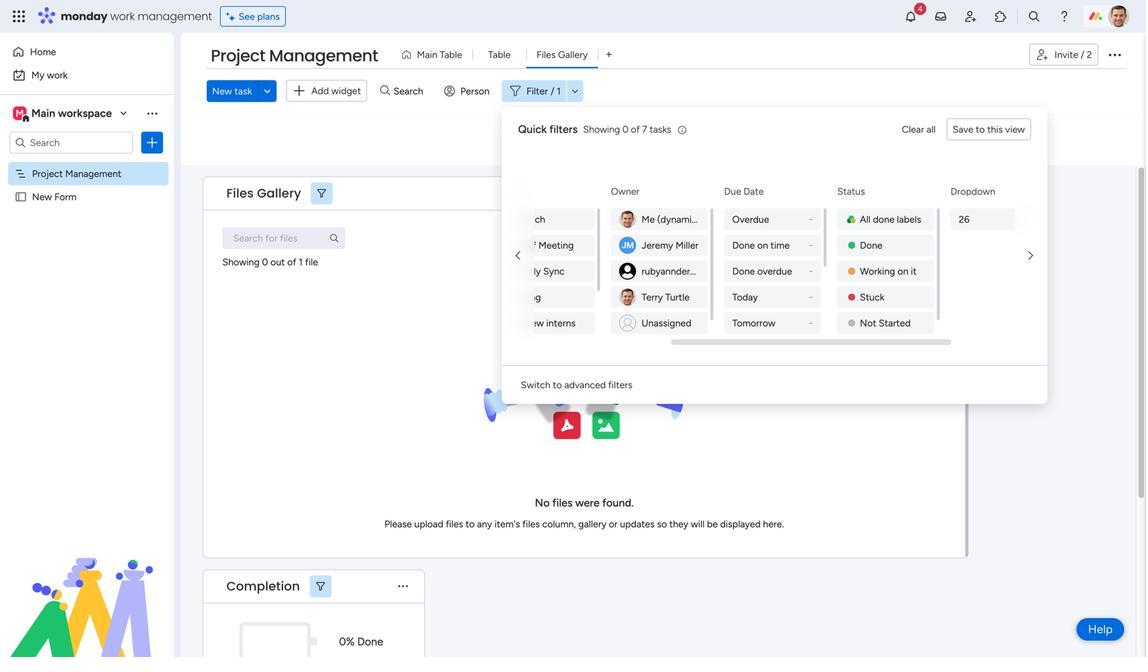 Task type: vqa. For each thing, say whether or not it's contained in the screenshot.
dapulse numbers column image
no



Task type: locate. For each thing, give the bounding box(es) containing it.
select product image
[[12, 10, 26, 23]]

0 horizontal spatial filters
[[550, 123, 578, 136]]

search everything image
[[1028, 10, 1042, 23]]

project management
[[211, 44, 378, 67], [32, 168, 122, 180]]

project up new form
[[32, 168, 63, 180]]

gallery inside button
[[558, 49, 588, 60]]

management inside list box
[[65, 168, 122, 180]]

files inside field
[[227, 185, 254, 202]]

files for files gallery button
[[537, 49, 556, 60]]

unassigned
[[642, 317, 692, 329]]

- left stuck
[[810, 292, 813, 302]]

- right time
[[810, 240, 813, 250]]

done overdue
[[733, 266, 793, 277]]

upload
[[415, 518, 444, 530]]

on inside status group
[[898, 266, 909, 277]]

files gallery
[[537, 49, 588, 60], [227, 185, 301, 202]]

on
[[758, 240, 769, 251], [898, 266, 909, 277]]

1 horizontal spatial work
[[110, 9, 135, 24]]

0 horizontal spatial files
[[446, 518, 463, 530]]

to inside "button"
[[976, 124, 986, 135]]

1 horizontal spatial new
[[212, 85, 232, 97]]

5 - from the top
[[810, 318, 813, 328]]

1 horizontal spatial files gallery
[[537, 49, 588, 60]]

showing left out
[[223, 256, 260, 268]]

found.
[[603, 497, 634, 510]]

filter
[[527, 85, 548, 97]]

1 inside "main content"
[[299, 256, 303, 268]]

my work option
[[8, 64, 166, 86]]

to right 'switch'
[[553, 379, 562, 391]]

table up person
[[488, 49, 511, 60]]

main inside workspace selection element
[[31, 107, 55, 120]]

0 vertical spatial files gallery
[[537, 49, 588, 60]]

2 - from the top
[[810, 240, 813, 250]]

work inside option
[[47, 69, 68, 81]]

to
[[976, 124, 986, 135], [553, 379, 562, 391], [466, 518, 475, 530]]

to for switch
[[553, 379, 562, 391]]

all
[[860, 214, 871, 225]]

1 vertical spatial /
[[551, 85, 555, 97]]

terry turtle image left the terry
[[619, 289, 637, 306]]

jeremy
[[642, 240, 674, 251]]

- for today
[[810, 292, 813, 302]]

of left the 7
[[631, 124, 640, 135]]

on left time
[[758, 240, 769, 251]]

1 horizontal spatial project
[[211, 44, 265, 67]]

0 inside "main content"
[[262, 256, 268, 268]]

done inside status group
[[860, 240, 883, 251]]

widget
[[332, 85, 361, 97]]

list box
[[0, 159, 174, 393]]

1 horizontal spatial of
[[631, 124, 640, 135]]

0 vertical spatial project management
[[211, 44, 378, 67]]

terry turtle image left me
[[619, 211, 637, 228]]

view
[[1006, 124, 1026, 135]]

0 horizontal spatial to
[[466, 518, 475, 530]]

kickoff
[[506, 240, 536, 251]]

angle down image
[[264, 86, 271, 96]]

to left any
[[466, 518, 475, 530]]

/ right the filter
[[551, 85, 555, 97]]

save to this view button
[[947, 118, 1032, 140]]

main right 'workspace' image at the top left
[[31, 107, 55, 120]]

add widget
[[312, 85, 361, 97]]

1 vertical spatial management
[[65, 168, 122, 180]]

0 horizontal spatial management
[[65, 168, 122, 180]]

see
[[239, 11, 255, 22]]

1 vertical spatial work
[[47, 69, 68, 81]]

of inside "quick filters showing 0 of 7 tasks"
[[631, 124, 640, 135]]

main up search field
[[417, 49, 438, 60]]

add view image
[[607, 50, 612, 60]]

1 vertical spatial more dots image
[[399, 582, 408, 592]]

completion
[[227, 578, 300, 595]]

new inside new task button
[[212, 85, 232, 97]]

main content
[[181, 166, 1147, 657]]

0 horizontal spatial files gallery
[[227, 185, 301, 202]]

2 table from the left
[[488, 49, 511, 60]]

/ left 2
[[1081, 49, 1085, 60]]

0 horizontal spatial 0
[[262, 256, 268, 268]]

files inside button
[[537, 49, 556, 60]]

0 horizontal spatial table
[[440, 49, 463, 60]]

files
[[553, 497, 573, 510], [446, 518, 463, 530], [523, 518, 540, 530]]

drawing
[[506, 291, 541, 303]]

1 horizontal spatial more dots image
[[943, 189, 952, 198]]

2 vertical spatial to
[[466, 518, 475, 530]]

on inside due date group
[[758, 240, 769, 251]]

1 table from the left
[[440, 49, 463, 60]]

1 vertical spatial on
[[898, 266, 909, 277]]

files right the item's
[[523, 518, 540, 530]]

2 terry turtle image from the top
[[619, 289, 637, 306]]

- right overdue
[[810, 266, 813, 276]]

terry turtle image
[[619, 211, 637, 228], [619, 289, 637, 306]]

main table
[[417, 49, 463, 60]]

0 horizontal spatial main
[[31, 107, 55, 120]]

new right public board image
[[32, 191, 52, 203]]

1 vertical spatial showing
[[223, 256, 260, 268]]

done on time
[[733, 240, 790, 251]]

more dots image
[[943, 189, 952, 198], [399, 582, 408, 592]]

project management up add
[[211, 44, 378, 67]]

stuck
[[860, 291, 885, 303]]

work right monday
[[110, 9, 135, 24]]

0 vertical spatial /
[[1081, 49, 1085, 60]]

more dots image down please
[[399, 582, 408, 592]]

update feed image
[[934, 10, 948, 23]]

0 horizontal spatial /
[[551, 85, 555, 97]]

dropdown group
[[951, 209, 1054, 230]]

0 vertical spatial 0
[[623, 124, 629, 135]]

2 horizontal spatial to
[[976, 124, 986, 135]]

26
[[959, 214, 970, 225]]

1 horizontal spatial 0
[[623, 124, 629, 135]]

0 horizontal spatial gallery
[[257, 185, 301, 202]]

0 vertical spatial showing
[[583, 124, 620, 135]]

1 horizontal spatial to
[[553, 379, 562, 391]]

m
[[16, 108, 24, 119]]

this
[[988, 124, 1003, 135]]

1 vertical spatial terry turtle image
[[619, 289, 637, 306]]

invite / 2 button
[[1030, 44, 1099, 66]]

1 vertical spatial 0
[[262, 256, 268, 268]]

4 - from the top
[[810, 292, 813, 302]]

management
[[269, 44, 378, 67], [65, 168, 122, 180]]

1 left arrow down icon on the top of the page
[[557, 85, 561, 97]]

to left this at the top right of page
[[976, 124, 986, 135]]

1 vertical spatial of
[[287, 256, 297, 268]]

1 vertical spatial new
[[32, 191, 52, 203]]

1 - from the top
[[810, 214, 813, 224]]

0 horizontal spatial 1
[[299, 256, 303, 268]]

7
[[643, 124, 648, 135]]

done down all
[[860, 240, 883, 251]]

monthly sync
[[506, 266, 565, 277]]

3 - from the top
[[810, 266, 813, 276]]

1 terry turtle image from the top
[[619, 211, 637, 228]]

name group
[[498, 209, 598, 386]]

1 left file in the top of the page
[[299, 256, 303, 268]]

files
[[537, 49, 556, 60], [227, 185, 254, 202]]

filters right quick
[[550, 123, 578, 136]]

0 horizontal spatial more dots image
[[399, 582, 408, 592]]

0 vertical spatial gallery
[[558, 49, 588, 60]]

invite / 2
[[1055, 49, 1093, 60]]

- left all
[[810, 214, 813, 224]]

None search field
[[223, 227, 345, 249]]

started
[[879, 317, 911, 329]]

1 vertical spatial files
[[227, 185, 254, 202]]

hire
[[506, 317, 524, 329]]

gallery inside field
[[257, 185, 301, 202]]

sync
[[544, 266, 565, 277]]

monday marketplace image
[[995, 10, 1008, 23]]

no files were found.
[[535, 497, 634, 510]]

person button
[[439, 80, 498, 102]]

1 vertical spatial files gallery
[[227, 185, 301, 202]]

Search field
[[390, 81, 431, 101]]

due
[[725, 186, 742, 197]]

switch
[[521, 379, 551, 391]]

- for done on time
[[810, 240, 813, 250]]

1 vertical spatial to
[[553, 379, 562, 391]]

options image
[[1107, 46, 1124, 63]]

1 horizontal spatial table
[[488, 49, 511, 60]]

file
[[305, 256, 318, 268]]

0 vertical spatial project
[[211, 44, 265, 67]]

work right the my
[[47, 69, 68, 81]]

so
[[657, 518, 667, 530]]

0 vertical spatial 1
[[557, 85, 561, 97]]

more dots image for completion
[[399, 582, 408, 592]]

/ for 2
[[1081, 49, 1085, 60]]

hire new interns
[[506, 317, 576, 329]]

person
[[461, 85, 490, 97]]

new
[[526, 317, 544, 329]]

to for save
[[976, 124, 986, 135]]

project management up form
[[32, 168, 122, 180]]

1 horizontal spatial 1
[[557, 85, 561, 97]]

0 vertical spatial new
[[212, 85, 232, 97]]

lottie animation image
[[0, 519, 174, 657]]

0 inside "quick filters showing 0 of 7 tasks"
[[623, 124, 629, 135]]

on for done
[[758, 240, 769, 251]]

/ inside button
[[1081, 49, 1085, 60]]

0 vertical spatial more dots image
[[943, 189, 952, 198]]

owner
[[611, 186, 640, 197]]

project management inside list box
[[32, 168, 122, 180]]

files right upload
[[446, 518, 463, 530]]

showing inside "main content"
[[223, 256, 260, 268]]

1 vertical spatial project management
[[32, 168, 122, 180]]

Project Management field
[[208, 44, 382, 68]]

/ for 1
[[551, 85, 555, 97]]

showing left the 7
[[583, 124, 620, 135]]

0 left the 7
[[623, 124, 629, 135]]

name
[[498, 186, 524, 197]]

1 horizontal spatial project management
[[211, 44, 378, 67]]

0 vertical spatial main
[[417, 49, 438, 60]]

list box containing project management
[[0, 159, 174, 393]]

1 horizontal spatial showing
[[583, 124, 620, 135]]

1 vertical spatial filters
[[609, 379, 633, 391]]

due date group
[[725, 209, 824, 464]]

0 vertical spatial on
[[758, 240, 769, 251]]

1 horizontal spatial filters
[[609, 379, 633, 391]]

gallery
[[558, 49, 588, 60], [257, 185, 301, 202]]

be
[[707, 518, 718, 530]]

files gallery inside files gallery button
[[537, 49, 588, 60]]

help
[[1089, 623, 1113, 637]]

1 horizontal spatial gallery
[[558, 49, 588, 60]]

0 horizontal spatial work
[[47, 69, 68, 81]]

done
[[733, 240, 755, 251], [860, 240, 883, 251], [733, 266, 755, 277], [358, 635, 383, 648]]

0 vertical spatial of
[[631, 124, 640, 135]]

public board image
[[14, 190, 27, 203]]

0 horizontal spatial new
[[32, 191, 52, 203]]

to inside button
[[553, 379, 562, 391]]

0 horizontal spatial project
[[32, 168, 63, 180]]

0 horizontal spatial on
[[758, 240, 769, 251]]

0 left out
[[262, 256, 268, 268]]

done up today
[[733, 266, 755, 277]]

2 horizontal spatial files
[[553, 497, 573, 510]]

terry turtle image for me (dynamic)
[[619, 211, 637, 228]]

time
[[771, 240, 790, 251]]

project
[[211, 44, 265, 67], [32, 168, 63, 180]]

new left task
[[212, 85, 232, 97]]

1
[[557, 85, 561, 97], [299, 256, 303, 268]]

new inside list box
[[32, 191, 52, 203]]

workspace selection element
[[13, 105, 114, 123]]

management up form
[[65, 168, 122, 180]]

working
[[860, 266, 896, 277]]

filters right the advanced
[[609, 379, 633, 391]]

1 vertical spatial project
[[32, 168, 63, 180]]

any
[[477, 518, 492, 530]]

files gallery inside files gallery field
[[227, 185, 301, 202]]

plans
[[257, 11, 280, 22]]

more dots image up dropdown group
[[943, 189, 952, 198]]

option
[[0, 161, 174, 164]]

0 vertical spatial work
[[110, 9, 135, 24]]

table inside table button
[[488, 49, 511, 60]]

1 horizontal spatial management
[[269, 44, 378, 67]]

it
[[911, 266, 917, 277]]

1 horizontal spatial files
[[537, 49, 556, 60]]

switch to advanced filters button
[[516, 374, 638, 396]]

2
[[1087, 49, 1093, 60]]

files right no
[[553, 497, 573, 510]]

new task button
[[207, 80, 258, 102]]

table inside main table button
[[440, 49, 463, 60]]

table up person popup button
[[440, 49, 463, 60]]

done down overdue
[[733, 240, 755, 251]]

new for new task
[[212, 85, 232, 97]]

showing inside "quick filters showing 0 of 7 tasks"
[[583, 124, 620, 135]]

0 vertical spatial terry turtle image
[[619, 211, 637, 228]]

terry turtle image
[[1109, 5, 1130, 27]]

0 vertical spatial to
[[976, 124, 986, 135]]

/
[[1081, 49, 1085, 60], [551, 85, 555, 97]]

main for main table
[[417, 49, 438, 60]]

1 horizontal spatial main
[[417, 49, 438, 60]]

on left it
[[898, 266, 909, 277]]

1 horizontal spatial on
[[898, 266, 909, 277]]

table
[[440, 49, 463, 60], [488, 49, 511, 60]]

my work
[[31, 69, 68, 81]]

filter / 1
[[527, 85, 561, 97]]

home option
[[8, 41, 166, 63]]

0 vertical spatial files
[[537, 49, 556, 60]]

0 horizontal spatial showing
[[223, 256, 260, 268]]

1 vertical spatial main
[[31, 107, 55, 120]]

0 vertical spatial management
[[269, 44, 378, 67]]

arrow down image
[[567, 83, 584, 99]]

1 vertical spatial gallery
[[257, 185, 301, 202]]

0
[[623, 124, 629, 135], [262, 256, 268, 268]]

of right out
[[287, 256, 297, 268]]

management up "add widget" "popup button"
[[269, 44, 378, 67]]

new
[[212, 85, 232, 97], [32, 191, 52, 203]]

1 horizontal spatial /
[[1081, 49, 1085, 60]]

done
[[873, 214, 895, 225]]

- left not
[[810, 318, 813, 328]]

gallery
[[579, 518, 607, 530]]

0 horizontal spatial project management
[[32, 168, 122, 180]]

main inside button
[[417, 49, 438, 60]]

0 horizontal spatial files
[[227, 185, 254, 202]]

project up task
[[211, 44, 265, 67]]

1 vertical spatial 1
[[299, 256, 303, 268]]

main
[[417, 49, 438, 60], [31, 107, 55, 120]]

0 vertical spatial filters
[[550, 123, 578, 136]]

interns
[[547, 317, 576, 329]]

terry turtle image for terry turtle
[[619, 289, 637, 306]]

files gallery button
[[527, 44, 598, 66]]

help image
[[1058, 10, 1072, 23]]



Task type: describe. For each thing, give the bounding box(es) containing it.
done for done on time
[[733, 240, 755, 251]]

gallery layout group
[[865, 227, 917, 249]]

done for done overdue
[[733, 266, 755, 277]]

files for files gallery field
[[227, 185, 254, 202]]

Search in workspace field
[[29, 135, 114, 151]]

column,
[[543, 518, 576, 530]]

- for overdue
[[810, 214, 813, 224]]

research
[[506, 214, 546, 225]]

see plans
[[239, 11, 280, 22]]

v2 search image
[[380, 83, 390, 99]]

home
[[30, 46, 56, 58]]

jeremy miller
[[642, 240, 699, 251]]

will
[[691, 518, 705, 530]]

help button
[[1077, 618, 1125, 641]]

monthly
[[506, 266, 541, 277]]

item's
[[495, 518, 520, 530]]

work for monday
[[110, 9, 135, 24]]

project inside field
[[211, 44, 265, 67]]

0 horizontal spatial of
[[287, 256, 297, 268]]

invite
[[1055, 49, 1079, 60]]

they
[[670, 518, 689, 530]]

files gallery for files gallery button
[[537, 49, 588, 60]]

0%
[[339, 635, 355, 648]]

quick filters showing 0 of 7 tasks
[[518, 123, 672, 136]]

options image
[[145, 136, 159, 149]]

jeremy miller image
[[619, 237, 637, 254]]

miller
[[676, 240, 699, 251]]

new for new form
[[32, 191, 52, 203]]

all
[[927, 124, 936, 135]]

date
[[744, 186, 764, 197]]

Completion field
[[223, 578, 304, 596]]

labels
[[897, 214, 922, 225]]

search image
[[329, 233, 340, 244]]

showing 0 out of 1 file
[[223, 256, 318, 268]]

see plans button
[[220, 6, 286, 27]]

form
[[54, 191, 76, 203]]

status
[[838, 186, 866, 197]]

table button
[[473, 44, 527, 66]]

clear all
[[902, 124, 936, 135]]

1 horizontal spatial files
[[523, 518, 540, 530]]

out
[[271, 256, 285, 268]]

management
[[138, 9, 212, 24]]

gallery for files gallery button
[[558, 49, 588, 60]]

no
[[535, 497, 550, 510]]

management inside field
[[269, 44, 378, 67]]

work for my
[[47, 69, 68, 81]]

rubyanndersson@gmail.com image
[[619, 263, 637, 280]]

me
[[642, 214, 655, 225]]

project management inside 'project management' field
[[211, 44, 378, 67]]

displayed
[[721, 518, 761, 530]]

terry turtle
[[642, 291, 690, 303]]

invite members image
[[965, 10, 978, 23]]

save to this view
[[953, 124, 1026, 135]]

new task
[[212, 85, 252, 97]]

advanced
[[565, 379, 606, 391]]

new form
[[32, 191, 76, 203]]

main table button
[[396, 44, 473, 66]]

workspace options image
[[145, 106, 159, 120]]

clear all button
[[897, 118, 942, 140]]

not started
[[860, 317, 911, 329]]

done right 0%
[[358, 635, 383, 648]]

main for main workspace
[[31, 107, 55, 120]]

please
[[385, 518, 412, 530]]

home link
[[8, 41, 166, 63]]

files gallery for files gallery field
[[227, 185, 301, 202]]

or
[[609, 518, 618, 530]]

- for tomorrow
[[810, 318, 813, 328]]

lottie animation element
[[0, 519, 174, 657]]

dropdown
[[951, 186, 996, 197]]

my
[[31, 69, 45, 81]]

Files Gallery field
[[223, 185, 305, 202]]

- for done overdue
[[810, 266, 813, 276]]

notifications image
[[904, 10, 918, 23]]

done for done
[[860, 240, 883, 251]]

switch to advanced filters
[[521, 379, 633, 391]]

tomorrow
[[733, 317, 776, 329]]

workspace
[[58, 107, 112, 120]]

main content containing files gallery
[[181, 166, 1147, 657]]

monday work management
[[61, 9, 212, 24]]

status group
[[838, 209, 938, 334]]

workspace image
[[13, 106, 27, 121]]

overdue
[[758, 266, 793, 277]]

add widget button
[[286, 80, 367, 102]]

more dots image for files gallery
[[943, 189, 952, 198]]

not
[[860, 317, 877, 329]]

gallery for files gallery field
[[257, 185, 301, 202]]

today
[[733, 291, 758, 303]]

project inside list box
[[32, 168, 63, 180]]

owner group
[[611, 209, 711, 334]]

tasks
[[650, 124, 672, 135]]

meeting
[[539, 240, 574, 251]]

turtle
[[666, 291, 690, 303]]

clear
[[902, 124, 925, 135]]

save
[[953, 124, 974, 135]]

terry
[[642, 291, 663, 303]]

on for working
[[898, 266, 909, 277]]

please upload files to any item's files column, gallery or updates so they will be displayed here.
[[385, 518, 785, 530]]

were
[[576, 497, 600, 510]]

updates
[[620, 518, 655, 530]]

overdue
[[733, 214, 770, 225]]

filters inside button
[[609, 379, 633, 391]]

me (dynamic)
[[642, 214, 701, 225]]

kickoff meeting
[[506, 240, 574, 251]]

4 image
[[915, 1, 927, 16]]

all done labels
[[860, 214, 922, 225]]

0% done
[[339, 635, 383, 648]]

quick filters dialog
[[239, 108, 1147, 464]]

quick
[[518, 123, 547, 136]]



